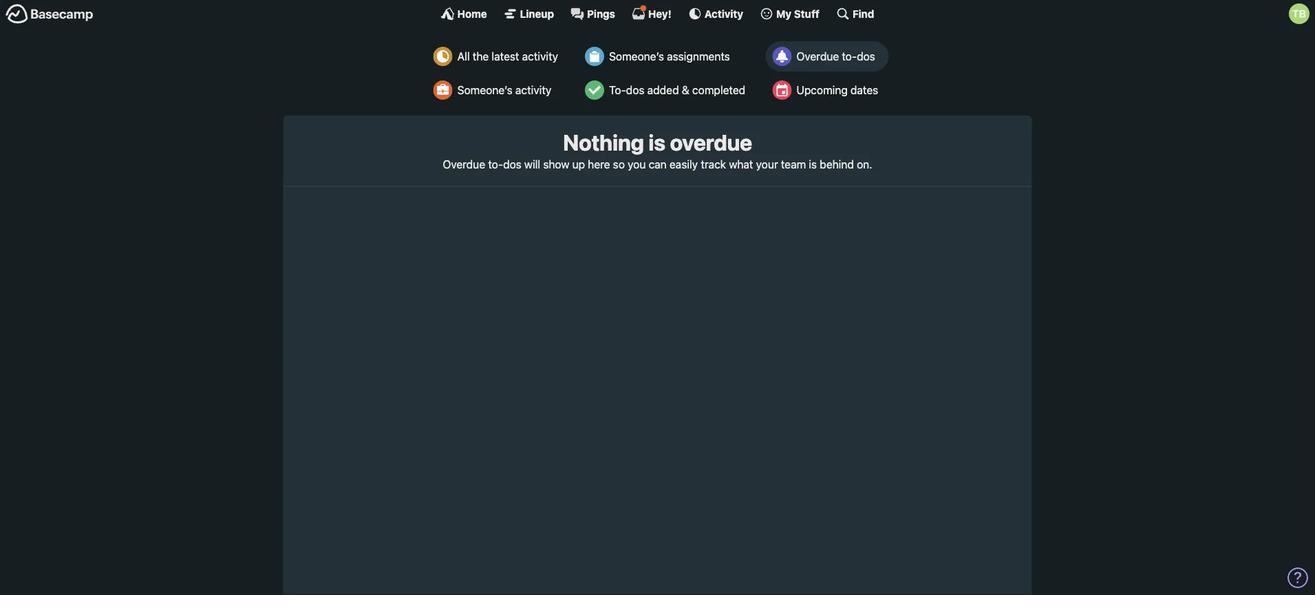 Task type: vqa. For each thing, say whether or not it's contained in the screenshot.


Task type: describe. For each thing, give the bounding box(es) containing it.
upcoming dates
[[797, 84, 879, 97]]

assignment image
[[585, 47, 605, 66]]

my stuff button
[[760, 7, 820, 21]]

up
[[573, 158, 585, 171]]

schedule image
[[773, 81, 792, 100]]

2 horizontal spatial dos
[[857, 50, 876, 63]]

team
[[782, 158, 807, 171]]

switch accounts image
[[6, 3, 94, 25]]

home link
[[441, 7, 487, 21]]

to- inside nothing is overdue overdue to-dos will show up here so you can easily track what your team is behind on.
[[488, 158, 503, 171]]

someone's assignments link
[[579, 41, 756, 72]]

nothing
[[563, 129, 644, 156]]

activity report image
[[434, 47, 453, 66]]

added
[[648, 84, 679, 97]]

overdue to-dos
[[797, 50, 876, 63]]

find
[[853, 8, 875, 20]]

can
[[649, 158, 667, 171]]

upcoming
[[797, 84, 848, 97]]

assignments
[[667, 50, 730, 63]]

hey!
[[649, 8, 672, 20]]

on.
[[857, 158, 873, 171]]

behind
[[820, 158, 855, 171]]

your
[[757, 158, 779, 171]]

someone's assignments
[[610, 50, 730, 63]]

pings
[[587, 8, 616, 20]]

1 horizontal spatial dos
[[627, 84, 645, 97]]

completed
[[693, 84, 746, 97]]

so
[[613, 158, 625, 171]]

my stuff
[[777, 8, 820, 20]]

1 horizontal spatial to-
[[842, 50, 857, 63]]

to-dos added & completed
[[610, 84, 746, 97]]

my
[[777, 8, 792, 20]]

here
[[588, 158, 611, 171]]

dates
[[851, 84, 879, 97]]



Task type: locate. For each thing, give the bounding box(es) containing it.
to- left will
[[488, 158, 503, 171]]

someone's
[[610, 50, 665, 63], [458, 84, 513, 97]]

dos
[[857, 50, 876, 63], [627, 84, 645, 97], [503, 158, 522, 171]]

todo image
[[585, 81, 605, 100]]

0 vertical spatial activity
[[522, 50, 558, 63]]

someone's activity
[[458, 84, 552, 97]]

activity
[[705, 8, 744, 20]]

activity
[[522, 50, 558, 63], [516, 84, 552, 97]]

lineup
[[520, 8, 554, 20]]

dos left added
[[627, 84, 645, 97]]

overdue to-dos link
[[766, 41, 889, 72]]

1 vertical spatial someone's
[[458, 84, 513, 97]]

will
[[525, 158, 541, 171]]

overdue
[[797, 50, 840, 63], [443, 158, 486, 171]]

main element
[[0, 0, 1316, 27]]

overdue inside nothing is overdue overdue to-dos will show up here so you can easily track what your team is behind on.
[[443, 158, 486, 171]]

1 vertical spatial activity
[[516, 84, 552, 97]]

to-dos added & completed link
[[579, 75, 756, 105]]

dos inside nothing is overdue overdue to-dos will show up here so you can easily track what your team is behind on.
[[503, 158, 522, 171]]

lineup link
[[504, 7, 554, 21]]

upcoming dates link
[[766, 75, 889, 105]]

dos up dates
[[857, 50, 876, 63]]

0 horizontal spatial is
[[649, 129, 666, 156]]

0 vertical spatial is
[[649, 129, 666, 156]]

1 vertical spatial overdue
[[443, 158, 486, 171]]

overdue left will
[[443, 158, 486, 171]]

someone's activity link
[[427, 75, 569, 105]]

overdue up upcoming
[[797, 50, 840, 63]]

latest
[[492, 50, 520, 63]]

person report image
[[434, 81, 453, 100]]

0 vertical spatial someone's
[[610, 50, 665, 63]]

nothing is overdue overdue to-dos will show up here so you can easily track what your team is behind on.
[[443, 129, 873, 171]]

someone's for someone's activity
[[458, 84, 513, 97]]

is right team
[[809, 158, 817, 171]]

someone's down the the
[[458, 84, 513, 97]]

show
[[544, 158, 570, 171]]

hey! button
[[632, 5, 672, 21]]

is
[[649, 129, 666, 156], [809, 158, 817, 171]]

tim burton image
[[1290, 3, 1310, 24]]

0 horizontal spatial dos
[[503, 158, 522, 171]]

0 horizontal spatial overdue
[[443, 158, 486, 171]]

what
[[729, 158, 754, 171]]

find button
[[837, 7, 875, 21]]

1 horizontal spatial overdue
[[797, 50, 840, 63]]

activity inside all the latest activity link
[[522, 50, 558, 63]]

someone's for someone's assignments
[[610, 50, 665, 63]]

track
[[701, 158, 727, 171]]

home
[[458, 8, 487, 20]]

the
[[473, 50, 489, 63]]

2 vertical spatial dos
[[503, 158, 522, 171]]

to-
[[610, 84, 627, 97]]

pings button
[[571, 7, 616, 21]]

all the latest activity
[[458, 50, 558, 63]]

1 vertical spatial dos
[[627, 84, 645, 97]]

all the latest activity link
[[427, 41, 569, 72]]

0 horizontal spatial someone's
[[458, 84, 513, 97]]

to- up upcoming dates on the top right of page
[[842, 50, 857, 63]]

activity link
[[689, 7, 744, 21]]

0 horizontal spatial to-
[[488, 158, 503, 171]]

activity down all the latest activity on the top
[[516, 84, 552, 97]]

0 vertical spatial dos
[[857, 50, 876, 63]]

1 horizontal spatial someone's
[[610, 50, 665, 63]]

1 vertical spatial to-
[[488, 158, 503, 171]]

overdue
[[670, 129, 753, 156]]

easily
[[670, 158, 698, 171]]

1 horizontal spatial is
[[809, 158, 817, 171]]

0 vertical spatial to-
[[842, 50, 857, 63]]

reports image
[[773, 47, 792, 66]]

you
[[628, 158, 646, 171]]

stuff
[[795, 8, 820, 20]]

dos left will
[[503, 158, 522, 171]]

is up can
[[649, 129, 666, 156]]

&
[[682, 84, 690, 97]]

to-
[[842, 50, 857, 63], [488, 158, 503, 171]]

activity inside someone's activity link
[[516, 84, 552, 97]]

1 vertical spatial is
[[809, 158, 817, 171]]

all
[[458, 50, 470, 63]]

someone's up to-
[[610, 50, 665, 63]]

activity right latest
[[522, 50, 558, 63]]

0 vertical spatial overdue
[[797, 50, 840, 63]]



